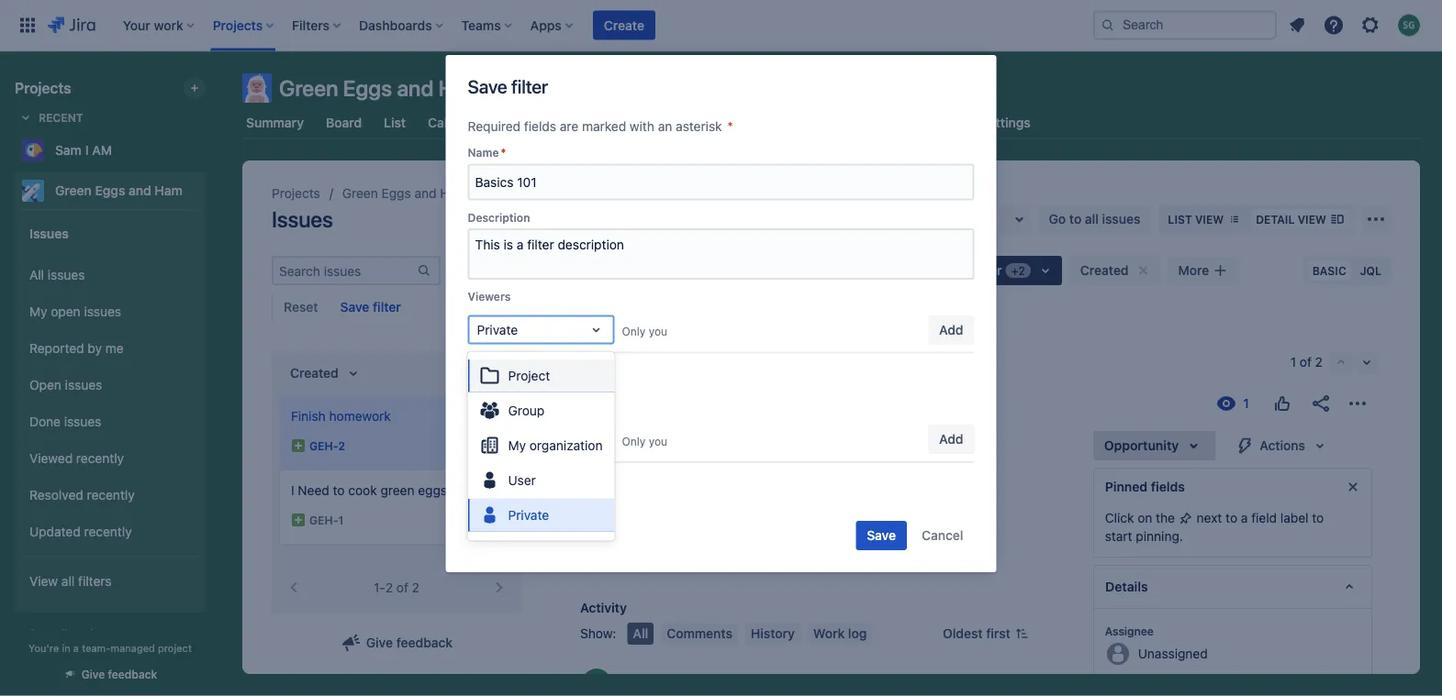 Task type: vqa. For each thing, say whether or not it's contained in the screenshot.
Geh-2 link
yes



Task type: locate. For each thing, give the bounding box(es) containing it.
give feedback down the you're in a team-managed project
[[81, 669, 157, 682]]

give
[[366, 636, 393, 651], [81, 669, 105, 682]]

view left in
[[22, 628, 51, 643]]

0 vertical spatial add button
[[928, 315, 975, 345]]

click
[[1105, 511, 1134, 526]]

2 vertical spatial of
[[397, 581, 408, 596]]

to for next to a field label to start pinning.
[[1226, 511, 1238, 526]]

only you for editors
[[622, 435, 668, 448]]

all right go
[[1085, 212, 1099, 227]]

to right next
[[1226, 511, 1238, 526]]

0 vertical spatial description
[[468, 211, 530, 224]]

give down team-
[[81, 669, 105, 682]]

1 horizontal spatial description
[[580, 513, 651, 528]]

recent
[[39, 111, 83, 124]]

0 horizontal spatial save filter
[[340, 300, 401, 315]]

1 vertical spatial of
[[709, 538, 722, 554]]

open image up geh-2 link
[[585, 319, 607, 341]]

homework.
[[747, 538, 817, 554]]

organization
[[530, 438, 603, 453]]

save inside save filter button
[[340, 300, 369, 315]]

2
[[1315, 355, 1323, 370], [638, 396, 646, 411], [338, 440, 345, 453], [385, 581, 393, 596], [412, 581, 420, 596]]

i left am
[[85, 143, 89, 158]]

user
[[508, 473, 536, 488]]

all
[[29, 268, 44, 283], [633, 627, 648, 642]]

issues inside 'open issues' link
[[65, 378, 102, 393]]

0 horizontal spatial i
[[85, 143, 89, 158]]

issues for all issues
[[48, 268, 85, 283]]

1 vertical spatial give feedback button
[[52, 660, 168, 690]]

primary element
[[11, 0, 1093, 51]]

and down calendar link
[[415, 186, 437, 201]]

issues right go
[[1102, 212, 1141, 227]]

list for list
[[384, 115, 406, 130]]

me for assign to me
[[1164, 673, 1182, 689]]

issues up viewed recently
[[64, 415, 101, 430]]

all inside "go to all issues" link
[[1085, 212, 1099, 227]]

1 vertical spatial finish homework
[[580, 428, 743, 454]]

me inside button
[[1164, 673, 1182, 689]]

0 vertical spatial fields
[[524, 119, 556, 134]]

0 horizontal spatial fields
[[524, 119, 556, 134]]

view down updated
[[29, 574, 58, 590]]

give for right "give feedback" button
[[366, 636, 393, 651]]

geh-2 up the attach
[[606, 396, 646, 411]]

1 vertical spatial only
[[622, 435, 646, 448]]

1 horizontal spatial i
[[291, 483, 294, 499]]

all inside the view all projects link
[[54, 628, 67, 643]]

all inside 'button'
[[633, 627, 648, 642]]

a for team-
[[73, 643, 79, 655]]

2 vertical spatial all
[[54, 628, 67, 643]]

1 vertical spatial give
[[81, 669, 105, 682]]

need
[[298, 483, 329, 499]]

1 vertical spatial add button
[[928, 425, 975, 454]]

to right go
[[1069, 212, 1082, 227]]

list right "go to all issues" link
[[1168, 213, 1192, 226]]

view for list view
[[1195, 213, 1224, 226]]

pages
[[638, 115, 675, 130]]

required
[[468, 119, 521, 134]]

group
[[22, 209, 198, 611], [22, 252, 198, 556]]

sam
[[55, 143, 82, 158]]

to right assign
[[1148, 673, 1160, 689]]

only up geh-2 link
[[622, 325, 646, 338]]

feedback down 1-2 of 2 at bottom left
[[396, 636, 453, 651]]

feedback for right "give feedback" button
[[396, 636, 453, 651]]

save inside save button
[[867, 528, 896, 544]]

and down sam i am link
[[129, 183, 151, 198]]

issues for done issues
[[64, 415, 101, 430]]

green right projects link on the left top of the page
[[342, 186, 378, 201]]

feedback down managed
[[108, 669, 157, 682]]

view for view all projects
[[22, 628, 51, 643]]

issues inside all issues link
[[48, 268, 85, 283]]

only for editors
[[622, 435, 646, 448]]

green up the summary
[[279, 75, 338, 101]]

issues inside done issues link
[[64, 415, 101, 430]]

geh- up attach button
[[606, 396, 638, 411]]

give feedback button down 1-2 of 2 at bottom left
[[329, 629, 464, 658]]

geh-2
[[606, 396, 646, 411], [309, 440, 345, 453]]

1 horizontal spatial a
[[624, 538, 631, 554]]

all right show: at left bottom
[[633, 627, 648, 642]]

give feedback
[[366, 636, 453, 651], [81, 669, 157, 682]]

of
[[1300, 355, 1312, 370], [709, 538, 722, 554], [397, 581, 408, 596]]

issues
[[697, 115, 736, 130], [272, 207, 333, 232], [29, 226, 69, 241]]

issues down reported by me at the left of page
[[65, 378, 102, 393]]

save filter inside button
[[340, 300, 401, 315]]

2 group from the top
[[22, 252, 198, 556]]

homework up the attach
[[641, 428, 743, 454]]

1 horizontal spatial give
[[366, 636, 393, 651]]

fields for required
[[524, 119, 556, 134]]

start
[[1105, 529, 1133, 544]]

eggs down the list link
[[382, 186, 411, 201]]

only you for viewers
[[622, 325, 668, 338]]

filter up timeline
[[511, 75, 548, 97]]

0 horizontal spatial me
[[105, 341, 124, 356]]

description up is
[[580, 513, 651, 528]]

0 vertical spatial save filter
[[468, 75, 548, 97]]

eggs up board on the left of the page
[[343, 75, 392, 101]]

a
[[1241, 511, 1248, 526], [624, 538, 631, 554], [73, 643, 79, 655]]

view for view all filters
[[29, 574, 58, 590]]

0 horizontal spatial all
[[29, 268, 44, 283]]

2 you from the top
[[649, 435, 668, 448]]

export
[[914, 212, 954, 227]]

1 vertical spatial save
[[340, 300, 369, 315]]

1-
[[374, 581, 385, 596]]

1 vertical spatial geh-
[[309, 440, 338, 453]]

project left settings
[[935, 115, 978, 130]]

1 vertical spatial you
[[649, 435, 668, 448]]

description down the name *
[[468, 211, 530, 224]]

green eggs and ham
[[279, 75, 484, 101], [55, 183, 183, 198], [342, 186, 467, 201]]

fields for pinned
[[1151, 480, 1185, 495]]

2 add from the top
[[939, 432, 964, 447]]

save filter up the required in the left of the page
[[468, 75, 548, 97]]

give feedback button down the you're in a team-managed project
[[52, 660, 168, 690]]

1 vertical spatial fields
[[1151, 480, 1185, 495]]

issues down projects link on the left top of the page
[[272, 207, 333, 232]]

save filter down 'search issues' text field
[[340, 300, 401, 315]]

1 vertical spatial 1
[[338, 514, 344, 527]]

i left need
[[291, 483, 294, 499]]

recently down resolved recently link
[[84, 525, 132, 540]]

1 horizontal spatial all
[[633, 627, 648, 642]]

all left the filters
[[61, 574, 75, 590]]

homework
[[329, 409, 391, 424], [641, 428, 743, 454]]

1 view from the left
[[1195, 213, 1224, 226]]

show:
[[580, 627, 616, 642]]

i
[[85, 143, 89, 158], [291, 483, 294, 499]]

geh- right lead icon
[[309, 440, 338, 453]]

all left "projects"
[[54, 628, 67, 643]]

2 add button from the top
[[928, 425, 975, 454]]

private up group at the bottom left of the page
[[501, 368, 542, 383]]

1 you from the top
[[649, 325, 668, 338]]

activity
[[580, 601, 627, 616]]

details element
[[1093, 566, 1373, 610]]

issues inside the my open issues link
[[84, 304, 121, 320]]

updated recently link
[[22, 514, 198, 551]]

0 vertical spatial my
[[29, 304, 47, 320]]

1 vertical spatial project
[[508, 368, 550, 383]]

forms link
[[574, 107, 620, 140]]

all inside view all filters link
[[61, 574, 75, 590]]

work log button
[[808, 623, 873, 645]]

fields up the
[[1151, 480, 1185, 495]]

add button for editors
[[928, 425, 975, 454]]

resolved recently
[[29, 488, 135, 503]]

1 group from the top
[[22, 209, 198, 611]]

0 vertical spatial open image
[[585, 319, 607, 341]]

2 vertical spatial a
[[73, 643, 79, 655]]

you for viewers
[[649, 325, 668, 338]]

open image down geh-2 link
[[585, 429, 607, 451]]

tab list containing issues
[[231, 107, 1431, 140]]

1 horizontal spatial project
[[935, 115, 978, 130]]

1 vertical spatial me
[[1164, 673, 1182, 689]]

sam i am
[[55, 143, 112, 158]]

to inside button
[[1148, 673, 1160, 689]]

issues right open
[[84, 304, 121, 320]]

0 vertical spatial only
[[622, 325, 646, 338]]

all for projects
[[54, 628, 67, 643]]

export issues
[[914, 212, 996, 227]]

a for field
[[1241, 511, 1248, 526]]

issues up open
[[48, 268, 85, 283]]

1 horizontal spatial projects
[[272, 186, 320, 201]]

projects down the summary link
[[272, 186, 320, 201]]

0 vertical spatial projects
[[15, 79, 71, 97]]

view all projects
[[22, 628, 119, 643]]

1 add from the top
[[939, 322, 964, 337]]

2 only you from the top
[[622, 435, 668, 448]]

viewed recently link
[[22, 441, 198, 477]]

* right name
[[501, 146, 506, 159]]

all for all issues
[[29, 268, 44, 283]]

None field
[[470, 166, 973, 199]]

finish up attach button
[[580, 428, 637, 454]]

1 vertical spatial list
[[1168, 213, 1192, 226]]

work
[[813, 627, 845, 642]]

detail view
[[1256, 213, 1327, 226]]

1 only from the top
[[622, 325, 646, 338]]

private down user
[[508, 508, 549, 523]]

ham down sam i am link
[[155, 183, 183, 198]]

geh-2 right lead icon
[[309, 440, 345, 453]]

1 open image from the top
[[585, 319, 607, 341]]

me
[[105, 341, 124, 356], [1164, 673, 1182, 689]]

1 vertical spatial description
[[580, 513, 651, 528]]

newest first image
[[1014, 627, 1029, 642]]

green eggs and ham link
[[15, 173, 198, 209], [342, 183, 467, 205]]

1 vertical spatial open image
[[585, 429, 607, 451]]

1 only you from the top
[[622, 325, 668, 338]]

recently down viewed recently link
[[87, 488, 135, 503]]

sort descending image
[[452, 365, 466, 380]]

you're
[[29, 643, 59, 655]]

reported by me link
[[22, 331, 198, 367]]

jira image
[[48, 14, 95, 36], [48, 14, 95, 36]]

asterisk
[[676, 119, 722, 134]]

projects up the 'collapse recent projects' image
[[15, 79, 71, 97]]

0 vertical spatial save
[[468, 75, 507, 97]]

to for assign to me
[[1148, 673, 1160, 689]]

view
[[1195, 213, 1224, 226], [1298, 213, 1327, 226]]

save down 'search issues' text field
[[340, 300, 369, 315]]

fields
[[524, 119, 556, 134], [1151, 480, 1185, 495]]

name *
[[468, 146, 506, 159]]

only you up geh-2 link
[[622, 325, 668, 338]]

issues inside export issues button
[[957, 212, 996, 227]]

0 horizontal spatial feedback
[[108, 669, 157, 682]]

feedback
[[396, 636, 453, 651], [108, 669, 157, 682]]

all up my open issues
[[29, 268, 44, 283]]

finish up lead icon
[[291, 409, 326, 424]]

open export issues dropdown image
[[1009, 208, 1031, 230]]

0 horizontal spatial a
[[73, 643, 79, 655]]

0 horizontal spatial homework
[[329, 409, 391, 424]]

a inside next to a field label to start pinning.
[[1241, 511, 1248, 526]]

0 vertical spatial me
[[105, 341, 124, 356]]

finish homework
[[291, 409, 391, 424], [580, 428, 743, 454]]

Description text field
[[468, 229, 975, 280]]

green
[[279, 75, 338, 101], [55, 183, 92, 198], [342, 186, 378, 201]]

2 vertical spatial geh-
[[309, 514, 338, 527]]

only you
[[622, 325, 668, 338], [622, 435, 668, 448]]

0 vertical spatial recently
[[76, 451, 124, 466]]

0 horizontal spatial *
[[501, 146, 506, 159]]

description
[[634, 538, 706, 554]]

geh-1
[[309, 514, 344, 527]]

1 vertical spatial all
[[61, 574, 75, 590]]

geh-2 link
[[606, 393, 646, 415]]

0 vertical spatial add
[[939, 322, 964, 337]]

lead image
[[291, 439, 306, 454]]

0 horizontal spatial give feedback
[[81, 669, 157, 682]]

0 horizontal spatial finish
[[291, 409, 326, 424]]

only up the attach
[[622, 435, 646, 448]]

my organization
[[508, 438, 603, 453]]

assignee
[[1105, 625, 1154, 638]]

Search issues text field
[[274, 258, 417, 284]]

1 horizontal spatial list
[[1168, 213, 1192, 226]]

0 vertical spatial of
[[1300, 355, 1312, 370]]

pinned fields
[[1105, 480, 1185, 495]]

to right label
[[1312, 511, 1324, 526]]

attach
[[611, 471, 651, 487]]

2 vertical spatial recently
[[84, 525, 132, 540]]

0 vertical spatial only you
[[622, 325, 668, 338]]

pinning.
[[1136, 529, 1183, 544]]

2 open image from the top
[[585, 429, 607, 451]]

my up user
[[508, 438, 526, 453]]

1 add button from the top
[[928, 315, 975, 345]]

save up the required in the left of the page
[[468, 75, 507, 97]]

add
[[939, 322, 964, 337], [939, 432, 964, 447]]

2 only from the top
[[622, 435, 646, 448]]

2 horizontal spatial a
[[1241, 511, 1248, 526]]

green eggs and ham link down the list link
[[342, 183, 467, 205]]

save filter button
[[329, 293, 412, 322]]

a right in
[[73, 643, 79, 655]]

2 vertical spatial save
[[867, 528, 896, 544]]

1 vertical spatial recently
[[87, 488, 135, 503]]

my
[[29, 304, 47, 320], [508, 438, 526, 453]]

cook
[[348, 483, 377, 499]]

1 vertical spatial add
[[939, 432, 964, 447]]

description
[[468, 211, 530, 224], [580, 513, 651, 528]]

geh- right lead image
[[309, 514, 338, 527]]

add for editors
[[939, 432, 964, 447]]

collapse recent projects image
[[15, 107, 37, 129]]

filter down 'search issues' text field
[[373, 300, 401, 315]]

0 vertical spatial finish
[[291, 409, 326, 424]]

reported by me
[[29, 341, 124, 356]]

1 vertical spatial my
[[508, 438, 526, 453]]

2 view from the left
[[1298, 213, 1327, 226]]

view left detail
[[1195, 213, 1224, 226]]

a left field
[[1241, 511, 1248, 526]]

oldest first button
[[932, 623, 1040, 645]]

0 vertical spatial all
[[1085, 212, 1099, 227]]

homework up the cook
[[329, 409, 391, 424]]

issues right export
[[957, 212, 996, 227]]

finish homework up lead icon
[[291, 409, 391, 424]]

green eggs and ham down sam i am link
[[55, 183, 183, 198]]

open
[[51, 304, 81, 320]]

2 horizontal spatial green
[[342, 186, 378, 201]]

0 vertical spatial view
[[29, 574, 58, 590]]

1 horizontal spatial finish
[[580, 428, 637, 454]]

only
[[622, 325, 646, 338], [622, 435, 646, 448]]

0 vertical spatial give feedback button
[[329, 629, 464, 658]]

summary link
[[242, 107, 308, 140]]

you for editors
[[649, 435, 668, 448]]

project right the refresh icon
[[508, 368, 550, 383]]

give down 1-
[[366, 636, 393, 651]]

recently down done issues link
[[76, 451, 124, 466]]

me down unassigned
[[1164, 673, 1182, 689]]

1 horizontal spatial fields
[[1151, 480, 1185, 495]]

refresh image
[[488, 365, 503, 380]]

filter inside button
[[373, 300, 401, 315]]

1 vertical spatial give feedback
[[81, 669, 157, 682]]

0 horizontal spatial green eggs and ham link
[[15, 173, 198, 209]]

0 horizontal spatial project
[[508, 368, 550, 383]]

green eggs and ham link down sam i am link
[[15, 173, 198, 209]]

0 vertical spatial give
[[366, 636, 393, 651]]

0 vertical spatial geh-2
[[606, 396, 646, 411]]

1 horizontal spatial homework
[[641, 428, 743, 454]]

1 horizontal spatial *
[[728, 119, 733, 134]]

me right by
[[105, 341, 124, 356]]

0 vertical spatial project
[[935, 115, 978, 130]]

open image
[[585, 319, 607, 341], [585, 429, 607, 451]]

issues right an on the top left
[[697, 115, 736, 130]]

add for viewers
[[939, 322, 964, 337]]

0 horizontal spatial give
[[81, 669, 105, 682]]

0 horizontal spatial filter
[[373, 300, 401, 315]]

0 horizontal spatial geh-2
[[309, 440, 345, 453]]

give feedback down 1-2 of 2 at bottom left
[[366, 636, 453, 651]]

tab list
[[231, 107, 1431, 140]]

save left the cancel
[[867, 528, 896, 544]]

to for go to all issues
[[1069, 212, 1082, 227]]

my left open
[[29, 304, 47, 320]]

fields left are
[[524, 119, 556, 134]]

a right is
[[624, 538, 631, 554]]

my for my open issues
[[29, 304, 47, 320]]

click on the
[[1105, 511, 1179, 526]]

2 horizontal spatial save
[[867, 528, 896, 544]]

in
[[62, 643, 70, 655]]

0 vertical spatial you
[[649, 325, 668, 338]]

all for all
[[633, 627, 648, 642]]

viewed
[[29, 451, 73, 466]]

project for project settings
[[935, 115, 978, 130]]

save
[[468, 75, 507, 97], [340, 300, 369, 315], [867, 528, 896, 544]]

menu bar
[[624, 623, 876, 645]]

issues up all issues
[[29, 226, 69, 241]]

* right asterisk
[[728, 119, 733, 134]]

projects link
[[272, 183, 320, 205]]

1 horizontal spatial feedback
[[396, 636, 453, 651]]

issues for open issues
[[65, 378, 102, 393]]

list right board on the left of the page
[[384, 115, 406, 130]]

0 horizontal spatial view
[[1195, 213, 1224, 226]]

finish homework up the attach
[[580, 428, 743, 454]]

green down sam
[[55, 183, 92, 198]]



Task type: describe. For each thing, give the bounding box(es) containing it.
recently for updated recently
[[84, 525, 132, 540]]

go to all issues link
[[1038, 205, 1152, 234]]

menu bar containing all
[[624, 623, 876, 645]]

lead image
[[291, 513, 306, 528]]

to left the cook
[[333, 483, 345, 499]]

1 vertical spatial *
[[501, 146, 506, 159]]

project for project
[[508, 368, 550, 383]]

assign to me
[[1105, 673, 1182, 689]]

issues inside "go to all issues" link
[[1102, 212, 1141, 227]]

first
[[986, 627, 1011, 642]]

private down my organization
[[501, 477, 542, 493]]

1 vertical spatial homework
[[641, 428, 743, 454]]

project settings
[[935, 115, 1031, 130]]

1 of 2
[[1291, 355, 1323, 370]]

updated recently
[[29, 525, 132, 540]]

by
[[88, 341, 102, 356]]

1 horizontal spatial give feedback button
[[329, 629, 464, 658]]

group
[[508, 403, 545, 418]]

filters
[[78, 574, 112, 590]]

team-
[[82, 643, 111, 655]]

give for left "give feedback" button
[[81, 669, 105, 682]]

with
[[630, 119, 655, 134]]

pages link
[[635, 107, 679, 140]]

Search field
[[1093, 11, 1277, 40]]

0 vertical spatial *
[[728, 119, 733, 134]]

green eggs and ham down the list link
[[342, 186, 467, 201]]

required fields are marked with an asterisk *
[[468, 119, 733, 134]]

ham
[[476, 483, 502, 499]]

am
[[92, 143, 112, 158]]

timeline link
[[501, 107, 560, 140]]

list link
[[380, 107, 410, 140]]

name
[[468, 146, 499, 159]]

private down viewers
[[477, 322, 518, 337]]

assign
[[1105, 673, 1145, 689]]

list view
[[1168, 213, 1224, 226]]

open issues
[[29, 378, 102, 393]]

eggs
[[418, 483, 447, 499]]

green eggs and ham up the list link
[[279, 75, 484, 101]]

open
[[29, 378, 61, 393]]

all issues
[[29, 268, 85, 283]]

reset
[[284, 300, 318, 315]]

search image
[[1101, 18, 1116, 33]]

ham down calendar link
[[440, 186, 467, 201]]

geh- for homework
[[309, 440, 338, 453]]

done issues link
[[22, 404, 198, 441]]

oldest
[[943, 627, 983, 642]]

calendar
[[428, 115, 483, 130]]

comments
[[667, 627, 733, 642]]

project
[[158, 643, 192, 655]]

field
[[1252, 511, 1277, 526]]

this
[[580, 538, 607, 554]]

1 horizontal spatial geh-2
[[606, 396, 646, 411]]

jql
[[1360, 264, 1382, 277]]

forms
[[578, 115, 616, 130]]

issues for export issues
[[957, 212, 996, 227]]

reset button
[[273, 293, 329, 322]]

0 horizontal spatial green
[[55, 183, 92, 198]]

2 horizontal spatial issues
[[697, 115, 736, 130]]

1 horizontal spatial 1
[[1291, 355, 1296, 370]]

give feedback for left "give feedback" button
[[81, 669, 157, 682]]

you're in a team-managed project
[[29, 643, 192, 655]]

are
[[560, 119, 579, 134]]

project settings link
[[931, 107, 1035, 140]]

go to all issues
[[1049, 212, 1141, 227]]

my open issues
[[29, 304, 121, 320]]

work log
[[813, 627, 867, 642]]

recently for resolved recently
[[87, 488, 135, 503]]

a for description
[[624, 538, 631, 554]]

0 vertical spatial finish homework
[[291, 409, 391, 424]]

pinned
[[1105, 480, 1148, 495]]

history
[[751, 627, 795, 642]]

0 vertical spatial homework
[[329, 409, 391, 424]]

timeline
[[505, 115, 556, 130]]

0 vertical spatial geh-
[[606, 396, 638, 411]]

recently for viewed recently
[[76, 451, 124, 466]]

group containing all issues
[[22, 252, 198, 556]]

and left ham
[[451, 483, 473, 499]]

give feedback for right "give feedback" button
[[366, 636, 453, 651]]

editors
[[468, 400, 506, 413]]

hide message image
[[1342, 477, 1364, 499]]

1 vertical spatial i
[[291, 483, 294, 499]]

1 vertical spatial geh-2
[[309, 440, 345, 453]]

ham up calendar
[[439, 75, 484, 101]]

details
[[1105, 580, 1148, 595]]

0 horizontal spatial 1
[[338, 514, 344, 527]]

1 horizontal spatial save
[[468, 75, 507, 97]]

only for viewers
[[622, 325, 646, 338]]

view for detail view
[[1298, 213, 1327, 226]]

assign to me button
[[1105, 672, 1353, 690]]

this is a description of my homework.
[[580, 538, 817, 554]]

detail
[[1256, 213, 1295, 226]]

1 horizontal spatial of
[[709, 538, 722, 554]]

view all filters link
[[22, 564, 198, 600]]

cancel button
[[911, 521, 975, 551]]

1 horizontal spatial filter
[[511, 75, 548, 97]]

0 horizontal spatial issues
[[29, 226, 69, 241]]

on
[[1138, 511, 1153, 526]]

add button for viewers
[[928, 315, 975, 345]]

my for my organization
[[508, 438, 526, 453]]

settings
[[982, 115, 1031, 130]]

1 horizontal spatial green eggs and ham link
[[342, 183, 467, 205]]

me for reported by me
[[105, 341, 124, 356]]

green
[[381, 483, 415, 499]]

updated
[[29, 525, 81, 540]]

and up the list link
[[397, 75, 434, 101]]

view all projects link
[[15, 619, 206, 652]]

1 horizontal spatial issues
[[272, 207, 333, 232]]

list for list view
[[1168, 213, 1192, 226]]

calendar link
[[424, 107, 486, 140]]

1 horizontal spatial green
[[279, 75, 338, 101]]

0 horizontal spatial give feedback button
[[52, 660, 168, 690]]

next to a field label to start pinning.
[[1105, 511, 1324, 544]]

Viewers text field
[[477, 321, 480, 339]]

feedback for left "give feedback" button
[[108, 669, 157, 682]]

resolved
[[29, 488, 83, 503]]

all issues link
[[22, 257, 198, 294]]

save button
[[856, 521, 907, 551]]

log
[[848, 627, 867, 642]]

eggs down sam i am link
[[95, 183, 125, 198]]

create banner
[[0, 0, 1442, 51]]

viewed recently
[[29, 451, 124, 466]]

group containing issues
[[22, 209, 198, 611]]

projects
[[71, 628, 119, 643]]

geh- for need
[[309, 514, 338, 527]]

my open issues link
[[22, 294, 198, 331]]

cancel
[[922, 528, 964, 544]]

0 horizontal spatial projects
[[15, 79, 71, 97]]

managed
[[111, 643, 155, 655]]

my
[[725, 538, 744, 554]]

done
[[29, 415, 61, 430]]

1 horizontal spatial save filter
[[468, 75, 548, 97]]

all for filters
[[61, 574, 75, 590]]

1 vertical spatial finish
[[580, 428, 637, 454]]

sam i am link
[[15, 132, 198, 169]]

next
[[1197, 511, 1222, 526]]

private down group at the bottom left of the page
[[506, 432, 547, 447]]

viewers
[[468, 291, 511, 303]]

an
[[658, 119, 672, 134]]



